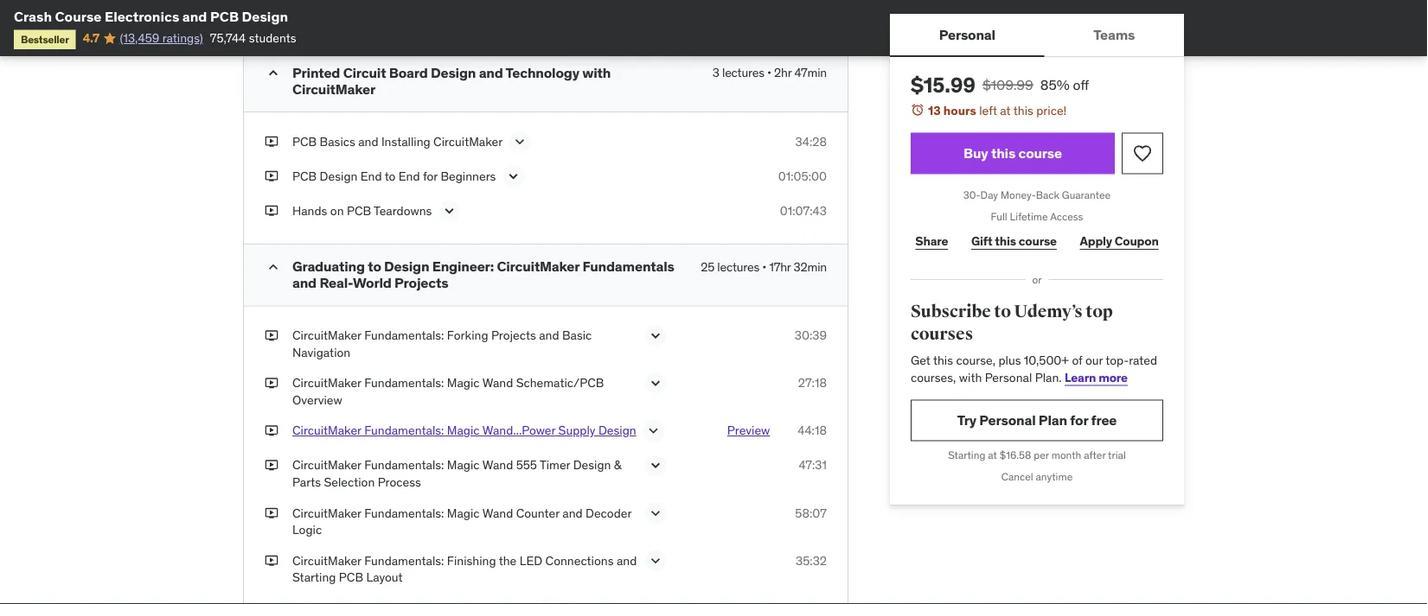 Task type: locate. For each thing, give the bounding box(es) containing it.
75,744 students
[[210, 30, 296, 46]]

magic down circuitmaker fundamentals: magic wand...power supply design button
[[447, 458, 480, 473]]

magic for schematic/pcb
[[447, 375, 480, 391]]

gift
[[971, 233, 993, 249]]

this for gift
[[995, 233, 1016, 249]]

at
[[1000, 103, 1011, 118], [988, 449, 997, 462]]

design down basics
[[320, 168, 358, 184]]

circuitmaker for circuitmaker fundamentals: magic wand 555 timer design & parts selection process
[[292, 458, 361, 473]]

xsmall image for circuitmaker fundamentals: forking projects and basic navigation
[[265, 327, 279, 344]]

to inside subscribe to udemy's top courses
[[994, 301, 1011, 323]]

magic inside circuitmaker fundamentals: magic wand schematic/pcb overview
[[447, 375, 480, 391]]

magic down the circuitmaker fundamentals: magic wand 555 timer design & parts selection process
[[447, 506, 480, 521]]

show lecture description image
[[647, 327, 664, 345], [647, 375, 664, 392], [645, 423, 662, 440], [647, 505, 664, 522], [647, 553, 664, 570]]

1 vertical spatial to
[[368, 258, 381, 275]]

circuitmaker inside button
[[292, 423, 361, 439]]

and inside graduating to design engineer: circuitmaker fundamentals and real-world projects
[[292, 274, 317, 292]]

0 vertical spatial course
[[1019, 144, 1062, 162]]

subscribe to udemy's top courses
[[911, 301, 1113, 345]]

wand inside the circuitmaker fundamentals: magic wand 555 timer design & parts selection process
[[482, 458, 513, 473]]

get this course, plus 10,500+ of our top-rated courses, with personal plan.
[[911, 353, 1158, 385]]

0 vertical spatial for
[[423, 168, 438, 184]]

course down the 'lifetime'
[[1019, 233, 1057, 249]]

1 horizontal spatial with
[[959, 370, 982, 385]]

2 horizontal spatial to
[[994, 301, 1011, 323]]

0 vertical spatial with
[[582, 64, 611, 81]]

technology
[[506, 64, 579, 81]]

projects
[[395, 274, 448, 292], [491, 328, 536, 343]]

6 fundamentals: from the top
[[364, 553, 444, 569]]

courses
[[911, 324, 973, 345]]

printed circuit board design and technology with circuitmaker
[[292, 64, 611, 98]]

circuitmaker
[[292, 80, 375, 98], [433, 134, 503, 149], [497, 258, 580, 275], [292, 328, 361, 343], [292, 375, 361, 391], [292, 423, 361, 439], [292, 458, 361, 473], [292, 506, 361, 521], [292, 553, 361, 569]]

projects right world
[[395, 274, 448, 292]]

buy this course
[[964, 144, 1062, 162]]

1 fundamentals: from the top
[[364, 328, 444, 343]]

1 vertical spatial at
[[988, 449, 997, 462]]

and left technology
[[479, 64, 503, 81]]

magic inside button
[[447, 423, 480, 439]]

2 magic from the top
[[447, 423, 480, 439]]

coupon
[[1115, 233, 1159, 249]]

circuitmaker inside the circuitmaker fundamentals: magic wand 555 timer design & parts selection process
[[292, 458, 361, 473]]

xsmall image
[[265, 8, 279, 25], [265, 133, 279, 150], [265, 202, 279, 219], [265, 423, 279, 440], [265, 457, 279, 474], [265, 553, 279, 570]]

1 course from the top
[[1019, 144, 1062, 162]]

wand inside circuitmaker fundamentals: magic wand schematic/pcb overview
[[482, 375, 513, 391]]

• left 17hr
[[762, 259, 767, 275]]

course inside button
[[1019, 144, 1062, 162]]

17hr
[[769, 259, 791, 275]]

6 xsmall image from the top
[[265, 553, 279, 570]]

0 vertical spatial wand
[[482, 375, 513, 391]]

1 horizontal spatial for
[[1070, 412, 1088, 429]]

lifetime
[[1010, 210, 1048, 224]]

this left price!
[[1014, 103, 1034, 118]]

magic for counter
[[447, 506, 480, 521]]

to right real-
[[368, 258, 381, 275]]

1 vertical spatial lectures
[[717, 259, 760, 275]]

decoder
[[586, 506, 632, 521]]

circuitmaker for circuitmaker fundamentals: magic wand...power supply design
[[292, 423, 361, 439]]

wand up wand...power
[[482, 375, 513, 391]]

plan
[[1039, 412, 1067, 429]]

world
[[353, 274, 392, 292]]

this up courses,
[[933, 353, 953, 368]]

4 xsmall image from the top
[[265, 505, 279, 522]]

fundamentals: inside the circuitmaker fundamentals: magic wand 555 timer design & parts selection process
[[364, 458, 444, 473]]

1 xsmall image from the top
[[265, 168, 279, 185]]

wand left 555
[[482, 458, 513, 473]]

pcb design end to end for beginners
[[292, 168, 496, 184]]

85%
[[1040, 76, 1070, 93]]

2 vertical spatial to
[[994, 301, 1011, 323]]

circuitmaker fundamentals: magic wand counter and decoder logic
[[292, 506, 632, 538]]

show lecture description image down technology
[[511, 133, 529, 150]]

end
[[361, 168, 382, 184], [399, 168, 420, 184]]

1 horizontal spatial at
[[1000, 103, 1011, 118]]

3 wand from the top
[[482, 506, 513, 521]]

fundamentals: inside circuitmaker fundamentals: magic wand schematic/pcb overview
[[364, 375, 444, 391]]

design inside graduating to design engineer: circuitmaker fundamentals and real-world projects
[[384, 258, 429, 275]]

pcb left layout
[[339, 570, 363, 586]]

pcb inside circuitmaker fundamentals: finishing the led connections and starting pcb layout
[[339, 570, 363, 586]]

small image
[[265, 65, 282, 82]]

2 course from the top
[[1019, 233, 1057, 249]]

with inside printed circuit board design and technology with circuitmaker
[[582, 64, 611, 81]]

starting down try
[[948, 449, 986, 462]]

for left beginners
[[423, 168, 438, 184]]

circuitmaker fundamentals: magic wand...power supply design
[[292, 423, 636, 439]]

anytime
[[1036, 470, 1073, 484]]

0 horizontal spatial end
[[361, 168, 382, 184]]

access
[[1050, 210, 1083, 224]]

connections
[[545, 553, 614, 569]]

this inside button
[[991, 144, 1016, 162]]

to for graduating
[[368, 258, 381, 275]]

tab list
[[890, 14, 1184, 57]]

this
[[1014, 103, 1034, 118], [991, 144, 1016, 162], [995, 233, 1016, 249], [933, 353, 953, 368]]

course up back at the top
[[1019, 144, 1062, 162]]

32min
[[794, 259, 827, 275]]

to inside graduating to design engineer: circuitmaker fundamentals and real-world projects
[[368, 258, 381, 275]]

$15.99
[[911, 72, 976, 98]]

1 vertical spatial for
[[1070, 412, 1088, 429]]

free
[[1091, 412, 1117, 429]]

pcb right 'on'
[[347, 203, 371, 218]]

0 vertical spatial to
[[385, 168, 396, 184]]

magic inside circuitmaker fundamentals: magic wand counter and decoder logic
[[447, 506, 480, 521]]

with down the course,
[[959, 370, 982, 385]]

personal down plus
[[985, 370, 1032, 385]]

with right technology
[[582, 64, 611, 81]]

circuitmaker up the logic
[[292, 506, 361, 521]]

4.7
[[83, 30, 100, 46]]

and right counter
[[563, 506, 583, 521]]

ratings)
[[162, 30, 203, 46]]

fundamentals:
[[364, 328, 444, 343], [364, 375, 444, 391], [364, 423, 444, 439], [364, 458, 444, 473], [364, 506, 444, 521], [364, 553, 444, 569]]

1 vertical spatial projects
[[491, 328, 536, 343]]

printed
[[292, 64, 340, 81]]

circuitmaker up basics
[[292, 80, 375, 98]]

1 vertical spatial starting
[[292, 570, 336, 586]]

5 xsmall image from the top
[[265, 457, 279, 474]]

xsmall image for circuitmaker fundamentals: magic wand 555 timer design & parts selection process
[[265, 457, 279, 474]]

installing
[[381, 134, 431, 149]]

personal inside get this course, plus 10,500+ of our top-rated courses, with personal plan.
[[985, 370, 1032, 385]]

0 horizontal spatial with
[[582, 64, 611, 81]]

end down installing
[[399, 168, 420, 184]]

small image
[[265, 259, 282, 276]]

circuitmaker inside circuitmaker fundamentals: magic wand schematic/pcb overview
[[292, 375, 361, 391]]

with
[[582, 64, 611, 81], [959, 370, 982, 385]]

1 vertical spatial with
[[959, 370, 982, 385]]

1 vertical spatial course
[[1019, 233, 1057, 249]]

2 xsmall image from the top
[[265, 133, 279, 150]]

fundamentals: for circuitmaker fundamentals: finishing the led connections and starting pcb layout
[[364, 553, 444, 569]]

circuitmaker for circuitmaker fundamentals: magic wand schematic/pcb overview
[[292, 375, 361, 391]]

1 horizontal spatial starting
[[948, 449, 986, 462]]

magic inside the circuitmaker fundamentals: magic wand 555 timer design & parts selection process
[[447, 458, 480, 473]]

0 vertical spatial projects
[[395, 274, 448, 292]]

show lecture description image down beginners
[[441, 202, 458, 220]]

lectures right 3
[[722, 65, 765, 81]]

show lecture description image for circuitmaker fundamentals: finishing the led connections and starting pcb layout
[[647, 553, 664, 570]]

and right connections
[[617, 553, 637, 569]]

course
[[55, 7, 102, 25]]

25 lectures • 17hr 32min
[[701, 259, 827, 275]]

this right gift
[[995, 233, 1016, 249]]

1 vertical spatial wand
[[482, 458, 513, 473]]

xsmall image for pcb basics and installing circuitmaker
[[265, 133, 279, 150]]

to down pcb basics and installing circuitmaker
[[385, 168, 396, 184]]

this inside get this course, plus 10,500+ of our top-rated courses, with personal plan.
[[933, 353, 953, 368]]

01:07:43
[[780, 203, 827, 218]]

fundamentals: inside button
[[364, 423, 444, 439]]

beginners
[[441, 168, 496, 184]]

4 fundamentals: from the top
[[364, 458, 444, 473]]

circuitmaker fundamentals: magic wand 555 timer design & parts selection process
[[292, 458, 622, 490]]

personal up the $15.99
[[939, 25, 996, 43]]

circuitmaker right engineer:
[[497, 258, 580, 275]]

alarm image
[[911, 103, 925, 117]]

47:31
[[799, 458, 827, 473]]

to left udemy's
[[994, 301, 1011, 323]]

personal inside button
[[939, 25, 996, 43]]

end up hands on pcb teardowns
[[361, 168, 382, 184]]

pcb left basics
[[292, 134, 317, 149]]

at left $16.58
[[988, 449, 997, 462]]

1 vertical spatial •
[[762, 259, 767, 275]]

circuitmaker up 'overview'
[[292, 375, 361, 391]]

trial
[[1108, 449, 1126, 462]]

3 magic from the top
[[447, 458, 480, 473]]

•
[[767, 65, 772, 81], [762, 259, 767, 275]]

this for buy
[[991, 144, 1016, 162]]

2 wand from the top
[[482, 458, 513, 473]]

plan.
[[1035, 370, 1062, 385]]

projects right forking
[[491, 328, 536, 343]]

fundamentals: inside circuitmaker fundamentals: magic wand counter and decoder logic
[[364, 506, 444, 521]]

pcb
[[210, 7, 239, 25], [292, 134, 317, 149], [292, 168, 317, 184], [347, 203, 371, 218], [339, 570, 363, 586]]

and inside printed circuit board design and technology with circuitmaker
[[479, 64, 503, 81]]

subscribe
[[911, 301, 991, 323]]

basics
[[320, 134, 355, 149]]

wand inside circuitmaker fundamentals: magic wand counter and decoder logic
[[482, 506, 513, 521]]

1 wand from the top
[[482, 375, 513, 391]]

design left &
[[573, 458, 611, 473]]

1 end from the left
[[361, 168, 382, 184]]

magic for supply
[[447, 423, 480, 439]]

fundamentals: inside circuitmaker fundamentals: finishing the led connections and starting pcb layout
[[364, 553, 444, 569]]

wand for 555
[[482, 458, 513, 473]]

graduating to design engineer: circuitmaker fundamentals and real-world projects
[[292, 258, 675, 292]]

circuitmaker up "navigation"
[[292, 328, 361, 343]]

1 horizontal spatial projects
[[491, 328, 536, 343]]

1 vertical spatial personal
[[985, 370, 1032, 385]]

for left free
[[1070, 412, 1088, 429]]

hours
[[944, 103, 976, 118]]

and inside circuitmaker fundamentals: magic wand counter and decoder logic
[[563, 506, 583, 521]]

3 fundamentals: from the top
[[364, 423, 444, 439]]

58:07
[[795, 506, 827, 521]]

wand left counter
[[482, 506, 513, 521]]

show lecture description image
[[511, 133, 529, 150], [505, 168, 522, 185], [441, 202, 458, 220], [647, 457, 664, 475], [541, 601, 558, 605]]

5 fundamentals: from the top
[[364, 506, 444, 521]]

4 magic from the top
[[447, 506, 480, 521]]

show lecture description image for circuitmaker fundamentals: forking projects and basic navigation
[[647, 327, 664, 345]]

0 horizontal spatial at
[[988, 449, 997, 462]]

show lecture description image right beginners
[[505, 168, 522, 185]]

0 horizontal spatial starting
[[292, 570, 336, 586]]

0 vertical spatial personal
[[939, 25, 996, 43]]

1 horizontal spatial to
[[385, 168, 396, 184]]

show lecture description image right &
[[647, 457, 664, 475]]

$15.99 $109.99 85% off
[[911, 72, 1089, 98]]

circuitmaker down 'overview'
[[292, 423, 361, 439]]

logic
[[292, 523, 322, 538]]

guarantee
[[1062, 189, 1111, 202]]

0 horizontal spatial for
[[423, 168, 438, 184]]

magic
[[447, 375, 480, 391], [447, 423, 480, 439], [447, 458, 480, 473], [447, 506, 480, 521]]

fundamentals: for circuitmaker fundamentals: magic wand schematic/pcb overview
[[364, 375, 444, 391]]

overview
[[292, 392, 342, 408]]

this right buy on the right top of the page
[[991, 144, 1016, 162]]

personal button
[[890, 14, 1045, 55]]

course for gift this course
[[1019, 233, 1057, 249]]

and left real-
[[292, 274, 317, 292]]

preview
[[727, 423, 770, 439]]

design right board
[[431, 64, 476, 81]]

0 vertical spatial •
[[767, 65, 772, 81]]

magic down circuitmaker fundamentals: magic wand schematic/pcb overview
[[447, 423, 480, 439]]

circuitmaker inside circuitmaker fundamentals: forking projects and basic navigation
[[292, 328, 361, 343]]

at right left at the top right
[[1000, 103, 1011, 118]]

$109.99
[[983, 76, 1034, 93]]

0 vertical spatial lectures
[[722, 65, 765, 81]]

3 xsmall image from the top
[[265, 375, 279, 392]]

magic down circuitmaker fundamentals: forking projects and basic navigation
[[447, 375, 480, 391]]

3 xsmall image from the top
[[265, 202, 279, 219]]

and right basics
[[358, 134, 379, 149]]

circuitmaker fundamentals: forking projects and basic navigation
[[292, 328, 592, 360]]

timer
[[540, 458, 570, 473]]

xsmall image
[[265, 168, 279, 185], [265, 327, 279, 344], [265, 375, 279, 392], [265, 505, 279, 522], [265, 601, 279, 605]]

0 vertical spatial starting
[[948, 449, 986, 462]]

wand for counter
[[482, 506, 513, 521]]

crash
[[14, 7, 52, 25]]

5 xsmall image from the top
[[265, 601, 279, 605]]

starting down the logic
[[292, 570, 336, 586]]

get
[[911, 353, 931, 368]]

1 horizontal spatial end
[[399, 168, 420, 184]]

counter
[[516, 506, 560, 521]]

circuit
[[343, 64, 386, 81]]

graduating
[[292, 258, 365, 275]]

wand for schematic/pcb
[[482, 375, 513, 391]]

xsmall image for hands on pcb teardowns
[[265, 202, 279, 219]]

1 magic from the top
[[447, 375, 480, 391]]

lectures right 25
[[717, 259, 760, 275]]

course,
[[956, 353, 996, 368]]

price!
[[1037, 103, 1067, 118]]

circuitmaker down the logic
[[292, 553, 361, 569]]

2 fundamentals: from the top
[[364, 375, 444, 391]]

circuitmaker for circuitmaker fundamentals: forking projects and basic navigation
[[292, 328, 361, 343]]

circuitmaker inside circuitmaker fundamentals: finishing the led connections and starting pcb layout
[[292, 553, 361, 569]]

circuitmaker inside circuitmaker fundamentals: magic wand counter and decoder logic
[[292, 506, 361, 521]]

fundamentals: inside circuitmaker fundamentals: forking projects and basic navigation
[[364, 328, 444, 343]]

xsmall image for circuitmaker fundamentals: magic wand schematic/pcb overview
[[265, 375, 279, 392]]

fundamentals: for circuitmaker fundamentals: magic wand 555 timer design & parts selection process
[[364, 458, 444, 473]]

udemy's
[[1014, 301, 1083, 323]]

and left basic
[[539, 328, 559, 343]]

personal
[[939, 25, 996, 43], [985, 370, 1032, 385], [980, 412, 1036, 429]]

per
[[1034, 449, 1049, 462]]

0 horizontal spatial projects
[[395, 274, 448, 292]]

2 xsmall image from the top
[[265, 327, 279, 344]]

money-
[[1001, 189, 1036, 202]]

tab list containing personal
[[890, 14, 1184, 57]]

circuitmaker up parts
[[292, 458, 361, 473]]

xsmall image for circuitmaker fundamentals: finishing the led connections and starting pcb layout
[[265, 553, 279, 570]]

circuitmaker for circuitmaker fundamentals: magic wand counter and decoder logic
[[292, 506, 361, 521]]

pcb up the 'hands'
[[292, 168, 317, 184]]

personal up $16.58
[[980, 412, 1036, 429]]

13
[[928, 103, 941, 118]]

design down teardowns
[[384, 258, 429, 275]]

0 horizontal spatial to
[[368, 258, 381, 275]]

design up &
[[599, 423, 636, 439]]

circuitmaker fundamentals: finishing the led connections and starting pcb layout
[[292, 553, 637, 586]]

2 vertical spatial wand
[[482, 506, 513, 521]]

• left 2hr at the top of page
[[767, 65, 772, 81]]

circuitmaker for circuitmaker fundamentals: finishing the led connections and starting pcb layout
[[292, 553, 361, 569]]



Task type: describe. For each thing, give the bounding box(es) containing it.
circuitmaker fundamentals: magic wand...power supply design button
[[292, 423, 636, 444]]

teams
[[1094, 25, 1135, 43]]

2hr
[[774, 65, 792, 81]]

and inside circuitmaker fundamentals: finishing the led connections and starting pcb layout
[[617, 553, 637, 569]]

show lecture description image for pcb basics and installing circuitmaker
[[511, 133, 529, 150]]

course for buy this course
[[1019, 144, 1062, 162]]

fundamentals: for circuitmaker fundamentals: magic wand...power supply design
[[364, 423, 444, 439]]

to for subscribe
[[994, 301, 1011, 323]]

learn
[[1065, 370, 1096, 385]]

left
[[979, 103, 997, 118]]

board
[[389, 64, 428, 81]]

starting at $16.58 per month after trial cancel anytime
[[948, 449, 1126, 484]]

magic for 555
[[447, 458, 480, 473]]

pcb basics and installing circuitmaker
[[292, 134, 503, 149]]

show lecture description image down led
[[541, 601, 558, 605]]

projects inside circuitmaker fundamentals: forking projects and basic navigation
[[491, 328, 536, 343]]

pcb up 75,744
[[210, 7, 239, 25]]

apply coupon
[[1080, 233, 1159, 249]]

plus
[[999, 353, 1021, 368]]

design inside printed circuit board design and technology with circuitmaker
[[431, 64, 476, 81]]

show lecture description image for pcb design end to end for beginners
[[505, 168, 522, 185]]

buy
[[964, 144, 988, 162]]

basic
[[562, 328, 592, 343]]

xsmall image for circuitmaker fundamentals: magic wand counter and decoder logic
[[265, 505, 279, 522]]

led
[[520, 553, 543, 569]]

projects inside graduating to design engineer: circuitmaker fundamentals and real-world projects
[[395, 274, 448, 292]]

lectures for printed circuit board design and technology with circuitmaker
[[722, 65, 765, 81]]

gift this course
[[971, 233, 1057, 249]]

starting inside circuitmaker fundamentals: finishing the led connections and starting pcb layout
[[292, 570, 336, 586]]

for inside try personal plan for free link
[[1070, 412, 1088, 429]]

top-
[[1106, 353, 1129, 368]]

4 xsmall image from the top
[[265, 423, 279, 440]]

this for get
[[933, 353, 953, 368]]

34:28
[[795, 134, 827, 149]]

13 hours left at this price!
[[928, 103, 1067, 118]]

teams button
[[1045, 14, 1184, 55]]

25
[[701, 259, 715, 275]]

of
[[1072, 353, 1083, 368]]

back
[[1036, 189, 1060, 202]]

47min
[[794, 65, 827, 81]]

after
[[1084, 449, 1106, 462]]

75,744
[[210, 30, 246, 46]]

3 lectures • 2hr 47min
[[713, 65, 827, 81]]

&
[[614, 458, 622, 473]]

and inside circuitmaker fundamentals: forking projects and basic navigation
[[539, 328, 559, 343]]

apply coupon button
[[1075, 224, 1164, 259]]

30-
[[964, 189, 981, 202]]

• for graduating to design engineer: circuitmaker fundamentals and real-world projects
[[762, 259, 767, 275]]

apply
[[1080, 233, 1112, 249]]

on
[[330, 203, 344, 218]]

35:32
[[796, 553, 827, 569]]

share
[[916, 233, 948, 249]]

lectures for graduating to design engineer: circuitmaker fundamentals and real-world projects
[[717, 259, 760, 275]]

show lecture description image for circuitmaker fundamentals: magic wand 555 timer design & parts selection process
[[647, 457, 664, 475]]

10,500+
[[1024, 353, 1069, 368]]

navigation
[[292, 345, 351, 360]]

process
[[378, 475, 421, 490]]

teardowns
[[374, 203, 432, 218]]

parts
[[292, 475, 321, 490]]

with inside get this course, plus 10,500+ of our top-rated courses, with personal plan.
[[959, 370, 982, 385]]

supply
[[559, 423, 596, 439]]

top
[[1086, 301, 1113, 323]]

cancel
[[1002, 470, 1033, 484]]

finishing
[[447, 553, 496, 569]]

crash course electronics and pcb design
[[14, 7, 288, 25]]

at inside starting at $16.58 per month after trial cancel anytime
[[988, 449, 997, 462]]

layout
[[366, 570, 403, 586]]

fundamentals: for circuitmaker fundamentals: forking projects and basic navigation
[[364, 328, 444, 343]]

show lecture description image for hands on pcb teardowns
[[441, 202, 458, 220]]

circuitmaker inside printed circuit board design and technology with circuitmaker
[[292, 80, 375, 98]]

learn more
[[1065, 370, 1128, 385]]

circuitmaker inside graduating to design engineer: circuitmaker fundamentals and real-world projects
[[497, 258, 580, 275]]

day
[[981, 189, 998, 202]]

fundamentals
[[583, 258, 675, 275]]

courses,
[[911, 370, 956, 385]]

design inside button
[[599, 423, 636, 439]]

fundamentals: for circuitmaker fundamentals: magic wand counter and decoder logic
[[364, 506, 444, 521]]

month
[[1052, 449, 1082, 462]]

(13,459 ratings)
[[120, 30, 203, 46]]

gift this course link
[[967, 224, 1062, 259]]

01:05:00
[[778, 168, 827, 184]]

1 xsmall image from the top
[[265, 8, 279, 25]]

try personal plan for free
[[957, 412, 1117, 429]]

design up students
[[242, 7, 288, 25]]

design inside the circuitmaker fundamentals: magic wand 555 timer design & parts selection process
[[573, 458, 611, 473]]

• for printed circuit board design and technology with circuitmaker
[[767, 65, 772, 81]]

2 vertical spatial personal
[[980, 412, 1036, 429]]

30:39
[[795, 328, 827, 343]]

starting inside starting at $16.58 per month after trial cancel anytime
[[948, 449, 986, 462]]

selection
[[324, 475, 375, 490]]

forking
[[447, 328, 488, 343]]

our
[[1086, 353, 1103, 368]]

0 vertical spatial at
[[1000, 103, 1011, 118]]

off
[[1073, 76, 1089, 93]]

show lecture description image for circuitmaker fundamentals: magic wand counter and decoder logic
[[647, 505, 664, 522]]

hands on pcb teardowns
[[292, 203, 432, 218]]

add to wishlist image
[[1132, 143, 1153, 164]]

show lecture description image for circuitmaker fundamentals: magic wand schematic/pcb overview
[[647, 375, 664, 392]]

try
[[957, 412, 977, 429]]

and up ratings)
[[182, 7, 207, 25]]

buy this course button
[[911, 133, 1115, 174]]

schematic/pcb
[[516, 375, 604, 391]]

44:18
[[798, 423, 827, 439]]

try personal plan for free link
[[911, 400, 1164, 442]]

555
[[516, 458, 537, 473]]

2 end from the left
[[399, 168, 420, 184]]

wand...power
[[482, 423, 556, 439]]

more
[[1099, 370, 1128, 385]]

xsmall image for pcb design end to end for beginners
[[265, 168, 279, 185]]

circuitmaker up beginners
[[433, 134, 503, 149]]

engineer:
[[432, 258, 494, 275]]



Task type: vqa. For each thing, say whether or not it's contained in the screenshot.
the topmost course
yes



